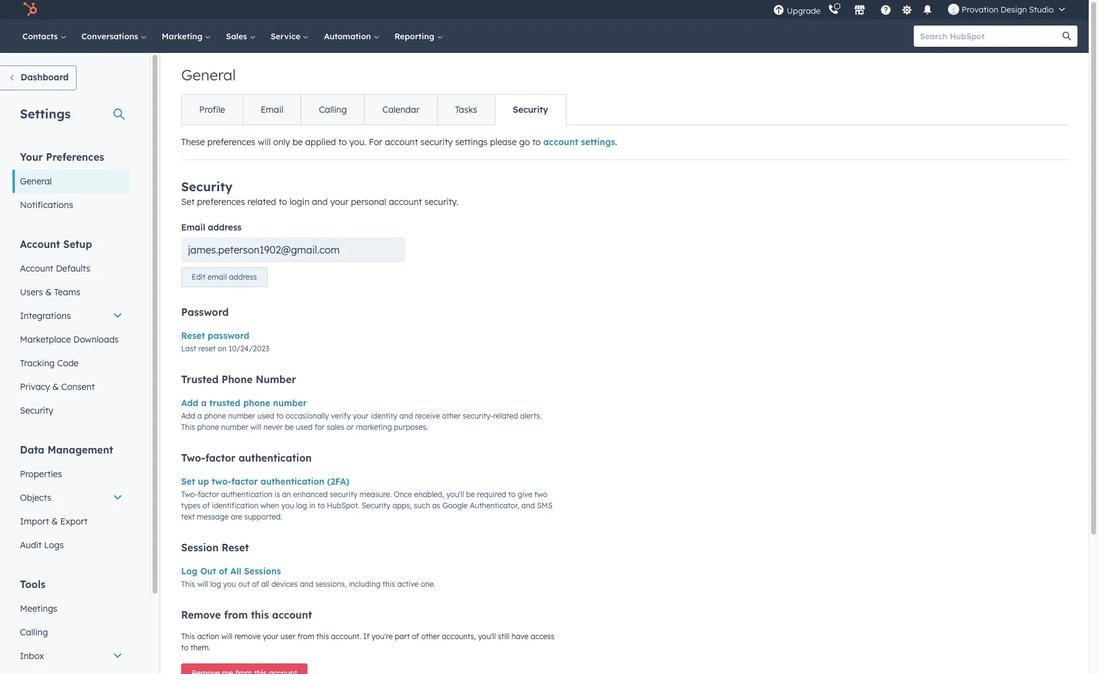 Task type: describe. For each thing, give the bounding box(es) containing it.
this inside log out of all sessions this will log you out of all devices and sessions, including this active one.
[[181, 580, 195, 589]]

marketplace downloads link
[[12, 328, 130, 351]]

properties link
[[12, 462, 130, 486]]

these preferences will only be applied to you. for account security settings please go to account settings .
[[181, 136, 618, 148]]

2 vertical spatial factor
[[198, 490, 219, 499]]

hubspot image
[[22, 2, 37, 17]]

supported.
[[244, 512, 282, 522]]

security.
[[425, 196, 459, 207]]

this inside log out of all sessions this will log you out of all devices and sessions, including this active one.
[[383, 580, 395, 589]]

properties
[[20, 468, 62, 480]]

0 vertical spatial phone
[[243, 398, 271, 409]]

text
[[181, 512, 195, 522]]

audit logs
[[20, 540, 64, 551]]

edit email address
[[192, 272, 257, 282]]

from inside this action will remove your user from this account. if you're part of other accounts, you'll still have access to them.
[[298, 632, 315, 641]]

part
[[395, 632, 410, 641]]

your
[[20, 151, 43, 163]]

preferences
[[46, 151, 104, 163]]

login
[[290, 196, 310, 207]]

0 horizontal spatial this
[[251, 609, 269, 621]]

marketplace downloads
[[20, 334, 119, 345]]

1 settings from the left
[[456, 136, 488, 148]]

to inside this action will remove your user from this account. if you're part of other accounts, you'll still have access to them.
[[181, 643, 189, 652]]

and inside security set preferences related to login and your personal account security.
[[312, 196, 328, 207]]

session
[[181, 542, 219, 554]]

your inside security set preferences related to login and your personal account security.
[[330, 196, 349, 207]]

security inside account setup element
[[20, 405, 53, 416]]

and inside set up two-factor authentication (2fa) two-factor authentication is an enhanced security measure. once enabled, you'll be required to give two types of identification when you log in to hubspot. security apps, such as google authenticator, and sms text message are supported.
[[522, 501, 535, 510]]

account up user
[[272, 609, 312, 621]]

out
[[200, 566, 216, 577]]

security set preferences related to login and your personal account security.
[[181, 179, 459, 207]]

0 vertical spatial factor
[[206, 452, 236, 464]]

service
[[271, 31, 303, 41]]

tracking code link
[[12, 351, 130, 375]]

marketplace
[[20, 334, 71, 345]]

to left the give
[[509, 490, 516, 499]]

tools
[[20, 578, 46, 591]]

0 vertical spatial authentication
[[239, 452, 312, 464]]

will left only
[[258, 136, 271, 148]]

settings link
[[900, 3, 915, 16]]

never
[[264, 423, 283, 432]]

one.
[[421, 580, 436, 589]]

& for export
[[52, 516, 58, 527]]

0 horizontal spatial used
[[258, 411, 274, 421]]

0 vertical spatial address
[[208, 222, 242, 233]]

set inside set up two-factor authentication (2fa) two-factor authentication is an enhanced security measure. once enabled, you'll be required to give two types of identification when you log in to hubspot. security apps, such as google authenticator, and sms text message are supported.
[[181, 476, 195, 487]]

privacy & consent link
[[12, 375, 130, 399]]

account setup
[[20, 238, 92, 250]]

meetings link
[[12, 597, 130, 621]]

remove
[[235, 632, 261, 641]]

& for teams
[[45, 287, 52, 298]]

password
[[208, 330, 250, 342]]

conversations
[[81, 31, 141, 41]]

two
[[535, 490, 548, 499]]

hubspot.
[[327, 501, 360, 510]]

will inside this action will remove your user from this account. if you're part of other accounts, you'll still have access to them.
[[221, 632, 233, 641]]

active
[[398, 580, 419, 589]]

(2fa)
[[327, 476, 350, 487]]

types
[[181, 501, 201, 510]]

apps,
[[393, 501, 412, 510]]

2 vertical spatial number
[[221, 423, 248, 432]]

account for account setup
[[20, 238, 60, 250]]

other inside this action will remove your user from this account. if you're part of other accounts, you'll still have access to them.
[[422, 632, 440, 641]]

trusted phone number
[[181, 373, 296, 386]]

1 vertical spatial security link
[[12, 399, 130, 422]]

you inside set up two-factor authentication (2fa) two-factor authentication is an enhanced security measure. once enabled, you'll be required to give two types of identification when you log in to hubspot. security apps, such as google authenticator, and sms text message are supported.
[[281, 501, 294, 510]]

calling icon image
[[829, 4, 840, 16]]

tools element
[[12, 578, 130, 674]]

.
[[616, 136, 618, 148]]

enabled,
[[414, 490, 445, 499]]

will inside log out of all sessions this will log you out of all devices and sessions, including this active one.
[[197, 580, 208, 589]]

tasks
[[455, 104, 478, 115]]

calendar
[[383, 104, 420, 115]]

notifications link
[[12, 193, 130, 217]]

security inside set up two-factor authentication (2fa) two-factor authentication is an enhanced security measure. once enabled, you'll be required to give two types of identification when you log in to hubspot. security apps, such as google authenticator, and sms text message are supported.
[[330, 490, 358, 499]]

0 vertical spatial preferences
[[207, 136, 256, 148]]

objects button
[[12, 486, 130, 510]]

calling for calling link to the top
[[319, 104, 347, 115]]

& for consent
[[53, 381, 59, 392]]

account right go
[[544, 136, 579, 148]]

conversations link
[[74, 19, 154, 53]]

this inside this action will remove your user from this account. if you're part of other accounts, you'll still have access to them.
[[317, 632, 329, 641]]

logs
[[44, 540, 64, 551]]

1 vertical spatial factor
[[232, 476, 258, 487]]

sessions,
[[316, 580, 347, 589]]

for
[[369, 136, 383, 148]]

general link
[[12, 169, 130, 193]]

email link
[[243, 95, 301, 125]]

including
[[349, 580, 381, 589]]

calendar link
[[365, 95, 437, 125]]

other inside the add a trusted phone number add a phone number used to occasionally verify your identity and receive other security-related alerts. this phone number will never be used for sales or marketing purposes.
[[442, 411, 461, 421]]

2 add from the top
[[181, 411, 195, 421]]

related inside the add a trusted phone number add a phone number used to occasionally verify your identity and receive other security-related alerts. this phone number will never be used for sales or marketing purposes.
[[494, 411, 518, 421]]

you'll inside this action will remove your user from this account. if you're part of other accounts, you'll still have access to them.
[[478, 632, 496, 641]]

sales link
[[219, 19, 263, 53]]

still
[[498, 632, 510, 641]]

be inside the add a trusted phone number add a phone number used to occasionally verify your identity and receive other security-related alerts. this phone number will never be used for sales or marketing purposes.
[[285, 423, 294, 432]]

accounts,
[[442, 632, 476, 641]]

on
[[218, 344, 227, 353]]

identity
[[371, 411, 398, 421]]

reset
[[198, 344, 216, 353]]

will inside the add a trusted phone number add a phone number used to occasionally verify your identity and receive other security-related alerts. this phone number will never be used for sales or marketing purposes.
[[251, 423, 262, 432]]

address inside button
[[229, 272, 257, 282]]

account right for
[[385, 136, 418, 148]]

contacts link
[[15, 19, 74, 53]]

Email address text field
[[181, 238, 406, 262]]

marketing
[[162, 31, 205, 41]]

account inside security set preferences related to login and your personal account security.
[[389, 196, 422, 207]]

to right go
[[533, 136, 541, 148]]

reset password last reset on 10/24/2023
[[181, 330, 270, 353]]

of inside set up two-factor authentication (2fa) two-factor authentication is an enhanced security measure. once enabled, you'll be required to give two types of identification when you log in to hubspot. security apps, such as google authenticator, and sms text message are supported.
[[203, 501, 210, 510]]

for
[[315, 423, 325, 432]]

menu containing provation design studio
[[773, 0, 1075, 19]]

teams
[[54, 287, 80, 298]]

you inside log out of all sessions this will log you out of all devices and sessions, including this active one.
[[223, 580, 236, 589]]

0 vertical spatial number
[[273, 398, 307, 409]]

dashboard
[[21, 72, 69, 83]]

security up go
[[513, 104, 549, 115]]

personal
[[351, 196, 387, 207]]

marketplaces button
[[847, 0, 874, 19]]

to left you.
[[339, 136, 347, 148]]

account.
[[331, 632, 361, 641]]

tasks link
[[437, 95, 495, 125]]

1 horizontal spatial security link
[[495, 95, 566, 125]]

go
[[520, 136, 530, 148]]

add a trusted phone number button
[[181, 396, 307, 411]]

defaults
[[56, 263, 90, 274]]

tracking code
[[20, 358, 79, 369]]

notifications
[[20, 199, 73, 211]]

related inside security set preferences related to login and your personal account security.
[[248, 196, 276, 207]]

inbox
[[20, 650, 44, 662]]

number
[[256, 373, 296, 386]]

log inside log out of all sessions this will log you out of all devices and sessions, including this active one.
[[210, 580, 221, 589]]

2 vertical spatial authentication
[[221, 490, 273, 499]]

0 vertical spatial calling link
[[301, 95, 365, 125]]

users & teams link
[[12, 280, 130, 304]]

search button
[[1057, 26, 1078, 47]]

help button
[[876, 0, 897, 19]]

out
[[238, 580, 250, 589]]

if
[[364, 632, 370, 641]]



Task type: vqa. For each thing, say whether or not it's contained in the screenshot.
& inside the Data Management element
yes



Task type: locate. For each thing, give the bounding box(es) containing it.
2 account from the top
[[20, 263, 53, 274]]

0 horizontal spatial calling
[[20, 627, 48, 638]]

set up email address
[[181, 196, 195, 207]]

account up account defaults
[[20, 238, 60, 250]]

1 vertical spatial log
[[210, 580, 221, 589]]

preferences inside security set preferences related to login and your personal account security.
[[197, 196, 245, 207]]

1 horizontal spatial from
[[298, 632, 315, 641]]

factor
[[206, 452, 236, 464], [232, 476, 258, 487], [198, 490, 219, 499]]

you.
[[350, 136, 367, 148]]

users
[[20, 287, 43, 298]]

0 horizontal spatial you
[[223, 580, 236, 589]]

used down occasionally
[[296, 423, 313, 432]]

be inside set up two-factor authentication (2fa) two-factor authentication is an enhanced security measure. once enabled, you'll be required to give two types of identification when you log in to hubspot. security apps, such as google authenticator, and sms text message are supported.
[[466, 490, 475, 499]]

authenticator,
[[470, 501, 520, 510]]

tracking
[[20, 358, 55, 369]]

account left the security.
[[389, 196, 422, 207]]

preferences down profile link
[[207, 136, 256, 148]]

calling up inbox
[[20, 627, 48, 638]]

and up 'purposes.'
[[400, 411, 413, 421]]

2 vertical spatial phone
[[197, 423, 219, 432]]

other right part
[[422, 632, 440, 641]]

2 vertical spatial your
[[263, 632, 279, 641]]

authentication up set up two-factor authentication (2fa) button
[[239, 452, 312, 464]]

1 horizontal spatial calling
[[319, 104, 347, 115]]

authentication
[[239, 452, 312, 464], [261, 476, 325, 487], [221, 490, 273, 499]]

meetings
[[20, 603, 57, 614]]

to inside security set preferences related to login and your personal account security.
[[279, 196, 287, 207]]

0 horizontal spatial from
[[224, 609, 248, 621]]

navigation containing profile
[[181, 94, 567, 125]]

1 account from the top
[[20, 238, 60, 250]]

will left never
[[251, 423, 262, 432]]

of up message
[[203, 501, 210, 510]]

0 vertical spatial this
[[383, 580, 395, 589]]

your inside the add a trusted phone number add a phone number used to occasionally verify your identity and receive other security-related alerts. this phone number will never be used for sales or marketing purposes.
[[353, 411, 369, 421]]

related
[[248, 196, 276, 207], [494, 411, 518, 421]]

purposes.
[[394, 423, 428, 432]]

& right users
[[45, 287, 52, 298]]

authentication up identification
[[221, 490, 273, 499]]

email for email address
[[181, 222, 205, 233]]

calling up applied
[[319, 104, 347, 115]]

from up remove
[[224, 609, 248, 621]]

1 vertical spatial number
[[228, 411, 255, 421]]

log down out on the bottom left
[[210, 580, 221, 589]]

two-
[[181, 452, 206, 464], [181, 490, 198, 499]]

notifications image
[[923, 5, 934, 16]]

log left in
[[296, 501, 307, 510]]

calling link down meetings
[[12, 621, 130, 644]]

all
[[261, 580, 269, 589]]

1 vertical spatial email
[[181, 222, 205, 233]]

sms
[[538, 501, 553, 510]]

1 horizontal spatial related
[[494, 411, 518, 421]]

and inside log out of all sessions this will log you out of all devices and sessions, including this active one.
[[300, 580, 314, 589]]

2 settings from the left
[[581, 136, 616, 148]]

your
[[330, 196, 349, 207], [353, 411, 369, 421], [263, 632, 279, 641]]

1 horizontal spatial log
[[296, 501, 307, 510]]

1 vertical spatial you
[[223, 580, 236, 589]]

settings
[[456, 136, 488, 148], [581, 136, 616, 148]]

1 horizontal spatial you'll
[[478, 632, 496, 641]]

1 vertical spatial calling link
[[12, 621, 130, 644]]

trusted
[[210, 398, 241, 409]]

0 vertical spatial this
[[181, 423, 195, 432]]

once
[[394, 490, 412, 499]]

two- up types
[[181, 490, 198, 499]]

0 vertical spatial a
[[201, 398, 207, 409]]

0 vertical spatial be
[[293, 136, 303, 148]]

security down privacy
[[20, 405, 53, 416]]

security up email address
[[181, 179, 233, 194]]

applied
[[305, 136, 336, 148]]

0 horizontal spatial reset
[[181, 330, 205, 342]]

log out of all sessions button
[[181, 564, 281, 579]]

account up users
[[20, 263, 53, 274]]

0 horizontal spatial settings
[[456, 136, 488, 148]]

0 horizontal spatial security link
[[12, 399, 130, 422]]

navigation
[[181, 94, 567, 125]]

from right user
[[298, 632, 315, 641]]

calling inside 'tools' 'element'
[[20, 627, 48, 638]]

1 vertical spatial security
[[330, 490, 358, 499]]

1 vertical spatial this
[[251, 609, 269, 621]]

factor up two-
[[206, 452, 236, 464]]

be right never
[[285, 423, 294, 432]]

settings image
[[902, 5, 913, 16]]

and down the give
[[522, 501, 535, 510]]

set left up
[[181, 476, 195, 487]]

0 vertical spatial calling
[[319, 104, 347, 115]]

0 horizontal spatial you'll
[[447, 490, 464, 499]]

email up only
[[261, 104, 284, 115]]

1 horizontal spatial other
[[442, 411, 461, 421]]

1 vertical spatial used
[[296, 423, 313, 432]]

1 add from the top
[[181, 398, 198, 409]]

1 vertical spatial other
[[422, 632, 440, 641]]

you down log out of all sessions button
[[223, 580, 236, 589]]

general up profile link
[[181, 65, 236, 84]]

security inside set up two-factor authentication (2fa) two-factor authentication is an enhanced security measure. once enabled, you'll be required to give two types of identification when you log in to hubspot. security apps, such as google authenticator, and sms text message are supported.
[[362, 501, 391, 510]]

1 vertical spatial from
[[298, 632, 315, 641]]

2 vertical spatial &
[[52, 516, 58, 527]]

password
[[181, 306, 229, 319]]

to left them.
[[181, 643, 189, 652]]

1 horizontal spatial your
[[330, 196, 349, 207]]

this up them.
[[181, 632, 195, 641]]

1 vertical spatial preferences
[[197, 196, 245, 207]]

other right receive
[[442, 411, 461, 421]]

security link up go
[[495, 95, 566, 125]]

and right devices
[[300, 580, 314, 589]]

account setup element
[[12, 237, 130, 422]]

1 vertical spatial phone
[[204, 411, 226, 421]]

security down the tasks link
[[421, 136, 453, 148]]

1 horizontal spatial settings
[[581, 136, 616, 148]]

marketing link
[[154, 19, 219, 53]]

& inside data management element
[[52, 516, 58, 527]]

2 two- from the top
[[181, 490, 198, 499]]

1 vertical spatial general
[[20, 176, 52, 187]]

0 vertical spatial &
[[45, 287, 52, 298]]

your up or
[[353, 411, 369, 421]]

1 vertical spatial reset
[[222, 542, 249, 554]]

your inside this action will remove your user from this account. if you're part of other accounts, you'll still have access to them.
[[263, 632, 279, 641]]

factor down up
[[198, 490, 219, 499]]

1 vertical spatial two-
[[181, 490, 198, 499]]

to up never
[[276, 411, 284, 421]]

this up remove
[[251, 609, 269, 621]]

0 vertical spatial related
[[248, 196, 276, 207]]

1 vertical spatial set
[[181, 476, 195, 487]]

integrations button
[[12, 304, 130, 328]]

1 vertical spatial add
[[181, 411, 195, 421]]

reset up last
[[181, 330, 205, 342]]

security up 'hubspot.'
[[330, 490, 358, 499]]

you'll inside set up two-factor authentication (2fa) two-factor authentication is an enhanced security measure. once enabled, you'll be required to give two types of identification when you log in to hubspot. security apps, such as google authenticator, and sms text message are supported.
[[447, 490, 464, 499]]

this left active
[[383, 580, 395, 589]]

will right action
[[221, 632, 233, 641]]

upgrade
[[788, 5, 821, 15]]

automation
[[324, 31, 374, 41]]

of inside this action will remove your user from this account. if you're part of other accounts, you'll still have access to them.
[[412, 632, 419, 641]]

this down log
[[181, 580, 195, 589]]

email inside email link
[[261, 104, 284, 115]]

phone
[[243, 398, 271, 409], [204, 411, 226, 421], [197, 423, 219, 432]]

2 horizontal spatial your
[[353, 411, 369, 421]]

data
[[20, 444, 44, 456]]

1 vertical spatial you'll
[[478, 632, 496, 641]]

users & teams
[[20, 287, 80, 298]]

please
[[490, 136, 517, 148]]

2 set from the top
[[181, 476, 195, 487]]

1 horizontal spatial this
[[317, 632, 329, 641]]

reporting
[[395, 31, 437, 41]]

0 horizontal spatial general
[[20, 176, 52, 187]]

message
[[197, 512, 229, 522]]

security
[[421, 136, 453, 148], [330, 490, 358, 499]]

0 horizontal spatial security
[[330, 490, 358, 499]]

0 horizontal spatial calling link
[[12, 621, 130, 644]]

to inside the add a trusted phone number add a phone number used to occasionally verify your identity and receive other security-related alerts. this phone number will never be used for sales or marketing purposes.
[[276, 411, 284, 421]]

two- inside set up two-factor authentication (2fa) two-factor authentication is an enhanced security measure. once enabled, you'll be required to give two types of identification when you log in to hubspot. security apps, such as google authenticator, and sms text message are supported.
[[181, 490, 198, 499]]

authentication up an
[[261, 476, 325, 487]]

devices
[[272, 580, 298, 589]]

menu
[[773, 0, 1075, 19]]

will down out on the bottom left
[[197, 580, 208, 589]]

0 vertical spatial reset
[[181, 330, 205, 342]]

0 vertical spatial from
[[224, 609, 248, 621]]

of left all at the bottom left of page
[[219, 566, 228, 577]]

this down the "trusted"
[[181, 423, 195, 432]]

0 vertical spatial security link
[[495, 95, 566, 125]]

3 this from the top
[[181, 632, 195, 641]]

account settings link
[[544, 136, 616, 148]]

0 vertical spatial security
[[421, 136, 453, 148]]

provation design studio
[[963, 4, 1055, 14]]

marketplaces image
[[855, 5, 866, 16]]

0 vertical spatial email
[[261, 104, 284, 115]]

& right privacy
[[53, 381, 59, 392]]

1 vertical spatial address
[[229, 272, 257, 282]]

your left user
[[263, 632, 279, 641]]

reset inside reset password last reset on 10/24/2023
[[181, 330, 205, 342]]

used up never
[[258, 411, 274, 421]]

privacy
[[20, 381, 50, 392]]

1 set from the top
[[181, 196, 195, 207]]

a down the "trusted"
[[198, 411, 202, 421]]

1 horizontal spatial used
[[296, 423, 313, 432]]

marketing
[[356, 423, 392, 432]]

of left all
[[252, 580, 259, 589]]

your preferences
[[20, 151, 104, 163]]

data management element
[[12, 443, 130, 557]]

your left personal
[[330, 196, 349, 207]]

0 horizontal spatial related
[[248, 196, 276, 207]]

0 vertical spatial two-
[[181, 452, 206, 464]]

help image
[[881, 5, 892, 16]]

1 vertical spatial this
[[181, 580, 195, 589]]

log out of all sessions this will log you out of all devices and sessions, including this active one.
[[181, 566, 436, 589]]

1 vertical spatial related
[[494, 411, 518, 421]]

of right part
[[412, 632, 419, 641]]

2 vertical spatial this
[[181, 632, 195, 641]]

1 two- from the top
[[181, 452, 206, 464]]

or
[[347, 423, 354, 432]]

calling link up applied
[[301, 95, 365, 125]]

a left trusted
[[201, 398, 207, 409]]

address right email
[[229, 272, 257, 282]]

objects
[[20, 492, 51, 503]]

automation link
[[317, 19, 387, 53]]

calling inside navigation
[[319, 104, 347, 115]]

0 vertical spatial general
[[181, 65, 236, 84]]

you'll up google
[[447, 490, 464, 499]]

1 vertical spatial account
[[20, 263, 53, 274]]

contacts
[[22, 31, 60, 41]]

calling for calling link to the left
[[20, 627, 48, 638]]

1 horizontal spatial reset
[[222, 542, 249, 554]]

account defaults
[[20, 263, 90, 274]]

be right only
[[293, 136, 303, 148]]

0 vertical spatial set
[[181, 196, 195, 207]]

this inside the add a trusted phone number add a phone number used to occasionally verify your identity and receive other security-related alerts. this phone number will never be used for sales or marketing purposes.
[[181, 423, 195, 432]]

1 horizontal spatial security
[[421, 136, 453, 148]]

email address
[[181, 222, 242, 233]]

have
[[512, 632, 529, 641]]

factor down two-factor authentication
[[232, 476, 258, 487]]

1 vertical spatial calling
[[20, 627, 48, 638]]

0 horizontal spatial your
[[263, 632, 279, 641]]

0 vertical spatial account
[[20, 238, 60, 250]]

setup
[[63, 238, 92, 250]]

this action will remove your user from this account. if you're part of other accounts, you'll still have access to them.
[[181, 632, 555, 652]]

1 vertical spatial authentication
[[261, 476, 325, 487]]

profile
[[199, 104, 225, 115]]

and right login
[[312, 196, 328, 207]]

email up the "edit"
[[181, 222, 205, 233]]

email for email
[[261, 104, 284, 115]]

last
[[181, 344, 196, 353]]

0 vertical spatial log
[[296, 501, 307, 510]]

general inside your preferences 'element'
[[20, 176, 52, 187]]

log inside set up two-factor authentication (2fa) two-factor authentication is an enhanced security measure. once enabled, you'll be required to give two types of identification when you log in to hubspot. security apps, such as google authenticator, and sms text message are supported.
[[296, 501, 307, 510]]

Search HubSpot search field
[[915, 26, 1067, 47]]

will
[[258, 136, 271, 148], [251, 423, 262, 432], [197, 580, 208, 589], [221, 632, 233, 641]]

set up two-factor authentication (2fa) button
[[181, 474, 350, 489]]

identification
[[212, 501, 259, 510]]

these
[[181, 136, 205, 148]]

1 vertical spatial a
[[198, 411, 202, 421]]

data management
[[20, 444, 113, 456]]

design
[[1001, 4, 1028, 14]]

of
[[203, 501, 210, 510], [219, 566, 228, 577], [252, 580, 259, 589], [412, 632, 419, 641]]

occasionally
[[286, 411, 329, 421]]

up
[[198, 476, 209, 487]]

set
[[181, 196, 195, 207], [181, 476, 195, 487]]

your preferences element
[[12, 150, 130, 217]]

be up google
[[466, 490, 475, 499]]

access
[[531, 632, 555, 641]]

1 vertical spatial be
[[285, 423, 294, 432]]

two- up up
[[181, 452, 206, 464]]

set up two-factor authentication (2fa) two-factor authentication is an enhanced security measure. once enabled, you'll be required to give two types of identification when you log in to hubspot. security apps, such as google authenticator, and sms text message are supported.
[[181, 476, 553, 522]]

1 this from the top
[[181, 423, 195, 432]]

1 vertical spatial your
[[353, 411, 369, 421]]

you'll
[[447, 490, 464, 499], [478, 632, 496, 641]]

2 horizontal spatial this
[[383, 580, 395, 589]]

preferences up email address
[[197, 196, 245, 207]]

session reset
[[181, 542, 249, 554]]

when
[[261, 501, 279, 510]]

2 vertical spatial be
[[466, 490, 475, 499]]

1 horizontal spatial you
[[281, 501, 294, 510]]

1 horizontal spatial email
[[261, 104, 284, 115]]

reporting link
[[387, 19, 451, 53]]

you're
[[372, 632, 393, 641]]

downloads
[[73, 334, 119, 345]]

0 vertical spatial add
[[181, 398, 198, 409]]

and
[[312, 196, 328, 207], [400, 411, 413, 421], [522, 501, 535, 510], [300, 580, 314, 589]]

email
[[208, 272, 227, 282]]

you'll left 'still'
[[478, 632, 496, 641]]

to left login
[[279, 196, 287, 207]]

2 vertical spatial this
[[317, 632, 329, 641]]

0 horizontal spatial other
[[422, 632, 440, 641]]

related left login
[[248, 196, 276, 207]]

0 vertical spatial other
[[442, 411, 461, 421]]

measure.
[[360, 490, 392, 499]]

alerts.
[[521, 411, 542, 421]]

required
[[477, 490, 507, 499]]

general down your
[[20, 176, 52, 187]]

security down measure.
[[362, 501, 391, 510]]

security
[[513, 104, 549, 115], [181, 179, 233, 194], [20, 405, 53, 416], [362, 501, 391, 510]]

account
[[20, 238, 60, 250], [20, 263, 53, 274]]

related left "alerts."
[[494, 411, 518, 421]]

search image
[[1063, 32, 1072, 40]]

0 vertical spatial used
[[258, 411, 274, 421]]

upgrade image
[[774, 5, 785, 16]]

1 horizontal spatial general
[[181, 65, 236, 84]]

them.
[[191, 643, 210, 652]]

receive
[[415, 411, 440, 421]]

to right in
[[318, 501, 325, 510]]

two-factor authentication
[[181, 452, 312, 464]]

management
[[47, 444, 113, 456]]

reset up all at the bottom left of page
[[222, 542, 249, 554]]

james peterson image
[[949, 4, 960, 15]]

and inside the add a trusted phone number add a phone number used to occasionally verify your identity and receive other security-related alerts. this phone number will never be used for sales or marketing purposes.
[[400, 411, 413, 421]]

you down an
[[281, 501, 294, 510]]

1 vertical spatial &
[[53, 381, 59, 392]]

provation
[[963, 4, 999, 14]]

give
[[518, 490, 533, 499]]

account for account defaults
[[20, 263, 53, 274]]

account inside "link"
[[20, 263, 53, 274]]

& left export
[[52, 516, 58, 527]]

security link down consent
[[12, 399, 130, 422]]

export
[[60, 516, 88, 527]]

set inside security set preferences related to login and your personal account security.
[[181, 196, 195, 207]]

this left account. at the bottom left of the page
[[317, 632, 329, 641]]

this inside this action will remove your user from this account. if you're part of other accounts, you'll still have access to them.
[[181, 632, 195, 641]]

2 this from the top
[[181, 580, 195, 589]]

1 horizontal spatial calling link
[[301, 95, 365, 125]]

security inside security set preferences related to login and your personal account security.
[[181, 179, 233, 194]]

0 horizontal spatial log
[[210, 580, 221, 589]]

address up "edit email address"
[[208, 222, 242, 233]]



